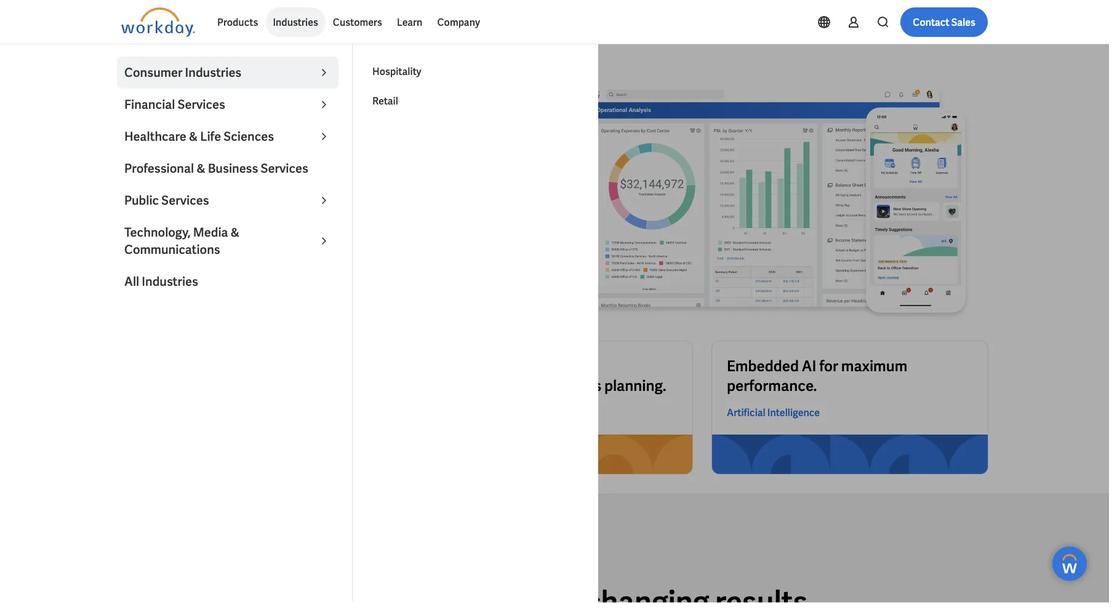 Task type: describe. For each thing, give the bounding box(es) containing it.
consumer
[[124, 65, 182, 81]]

artificial intelligence link
[[727, 406, 820, 420]]

contact sales
[[913, 16, 975, 29]]

all industries
[[124, 274, 198, 290]]

communications
[[124, 242, 220, 258]]

retail link
[[365, 86, 587, 116]]

view
[[153, 235, 175, 247]]

financial
[[124, 97, 175, 113]]

(3:59)
[[206, 235, 231, 247]]

learn button
[[389, 7, 430, 37]]

learn
[[397, 16, 422, 29]]

industries for all industries
[[142, 274, 198, 290]]

artificial
[[727, 407, 765, 419]]

workday
[[171, 200, 219, 216]]

technology, media & communications button
[[117, 217, 338, 266]]

industries button
[[265, 7, 325, 37]]

before.
[[320, 148, 414, 186]]

embedded ai for maximum performance.
[[727, 357, 907, 395]]

technology,
[[124, 225, 191, 241]]

financial services
[[124, 97, 225, 113]]

professional & business services
[[124, 161, 308, 177]]

go to the homepage image
[[121, 7, 195, 37]]

& for business
[[196, 161, 205, 177]]

sales
[[951, 16, 975, 29]]

industries inside dropdown button
[[273, 16, 318, 29]]

move forward faster with collaborative, continuous planning.
[[431, 357, 666, 395]]

contact sales link
[[901, 7, 988, 37]]

industries for consumer industries
[[185, 65, 241, 81]]

& inside technology, media & communications
[[230, 225, 239, 241]]

company button
[[430, 7, 487, 37]]

public
[[124, 193, 159, 209]]

demo
[[177, 235, 204, 247]]

plan like never before.
[[121, 148, 414, 186]]

plan
[[381, 200, 405, 216]]

services for public services
[[161, 193, 209, 209]]

financial services button
[[117, 89, 338, 121]]

products button
[[210, 7, 265, 37]]

view demo (3:59) link
[[121, 226, 244, 256]]

see how workday adaptive planning helps you plan company-wide.
[[121, 200, 492, 216]]

maximum
[[841, 357, 907, 376]]

& for life
[[189, 129, 198, 145]]

see
[[121, 200, 142, 216]]

all industries link
[[117, 266, 338, 298]]

consumer industries
[[124, 65, 241, 81]]

media
[[193, 225, 228, 241]]

forward
[[472, 357, 524, 376]]

public services
[[124, 193, 209, 209]]

ai
[[802, 357, 816, 376]]

technology, media & communications
[[124, 225, 239, 258]]

planning.
[[604, 376, 666, 395]]

services for financial services
[[178, 97, 225, 113]]

collaborative,
[[431, 376, 522, 395]]



Task type: locate. For each thing, give the bounding box(es) containing it.
move
[[431, 357, 469, 376]]

sciences
[[224, 129, 274, 145]]

public services button
[[117, 185, 338, 217]]

industries inside 'dropdown button'
[[185, 65, 241, 81]]

company
[[437, 16, 480, 29]]

how
[[145, 200, 168, 216]]

plan
[[121, 148, 181, 186]]

adaptive
[[222, 200, 272, 216]]

services up healthcare & life sciences
[[178, 97, 225, 113]]

0 vertical spatial &
[[189, 129, 198, 145]]

0 vertical spatial services
[[178, 97, 225, 113]]

healthcare & life sciences button
[[117, 121, 338, 153]]

&
[[189, 129, 198, 145], [196, 161, 205, 177], [230, 225, 239, 241]]

healthcare & life sciences
[[124, 129, 274, 145]]

hospitality link
[[365, 57, 587, 86]]

never
[[239, 148, 315, 186]]

for
[[819, 357, 838, 376]]

helps
[[326, 200, 356, 216]]

you
[[359, 200, 379, 216]]

industries
[[273, 16, 318, 29], [185, 65, 241, 81], [142, 274, 198, 290]]

industries right products 'dropdown button'
[[273, 16, 318, 29]]

planning
[[274, 200, 323, 216]]

hospitality
[[372, 65, 421, 78]]

& left life
[[189, 129, 198, 145]]

like
[[186, 148, 233, 186]]

industries up financial services dropdown button
[[185, 65, 241, 81]]

0 vertical spatial industries
[[273, 16, 318, 29]]

performance.
[[727, 376, 817, 395]]

1 vertical spatial &
[[196, 161, 205, 177]]

desktop view of financial management operational analysis dashboard showing operating expenses by cost center and mobile view of human capital management home screen showing suggested tasks and announcements. image
[[564, 84, 988, 322]]

professional & business services link
[[117, 153, 338, 185]]

1 vertical spatial services
[[261, 161, 308, 177]]

contact
[[913, 16, 949, 29]]

2 vertical spatial services
[[161, 193, 209, 209]]

services inside 'link'
[[261, 161, 308, 177]]

services up planning
[[261, 161, 308, 177]]

continuous
[[525, 376, 601, 395]]

professional
[[124, 161, 194, 177]]

with
[[569, 357, 599, 376]]

& inside 'link'
[[196, 161, 205, 177]]

customers button
[[325, 7, 389, 37]]

artificial intelligence
[[727, 407, 820, 419]]

life
[[200, 129, 221, 145]]

wide.
[[463, 200, 492, 216]]

1 vertical spatial industries
[[185, 65, 241, 81]]

faster
[[527, 357, 566, 376]]

healthcare
[[124, 129, 186, 145]]

retail
[[372, 94, 398, 107]]

embedded
[[727, 357, 799, 376]]

all
[[124, 274, 139, 290]]

products
[[217, 16, 258, 29]]

intelligence
[[767, 407, 820, 419]]

company-
[[408, 200, 463, 216]]

services up view demo (3:59) "link"
[[161, 193, 209, 209]]

2 vertical spatial &
[[230, 225, 239, 241]]

industries down communications
[[142, 274, 198, 290]]

consumer industries button
[[117, 57, 338, 89]]

& right media
[[230, 225, 239, 241]]

& down healthcare & life sciences
[[196, 161, 205, 177]]

2 vertical spatial industries
[[142, 274, 198, 290]]

view demo (3:59)
[[153, 235, 231, 247]]

customers
[[333, 16, 382, 29]]

services
[[178, 97, 225, 113], [261, 161, 308, 177], [161, 193, 209, 209]]

business
[[208, 161, 258, 177]]



Task type: vqa. For each thing, say whether or not it's contained in the screenshot.
Plan like never before.
yes



